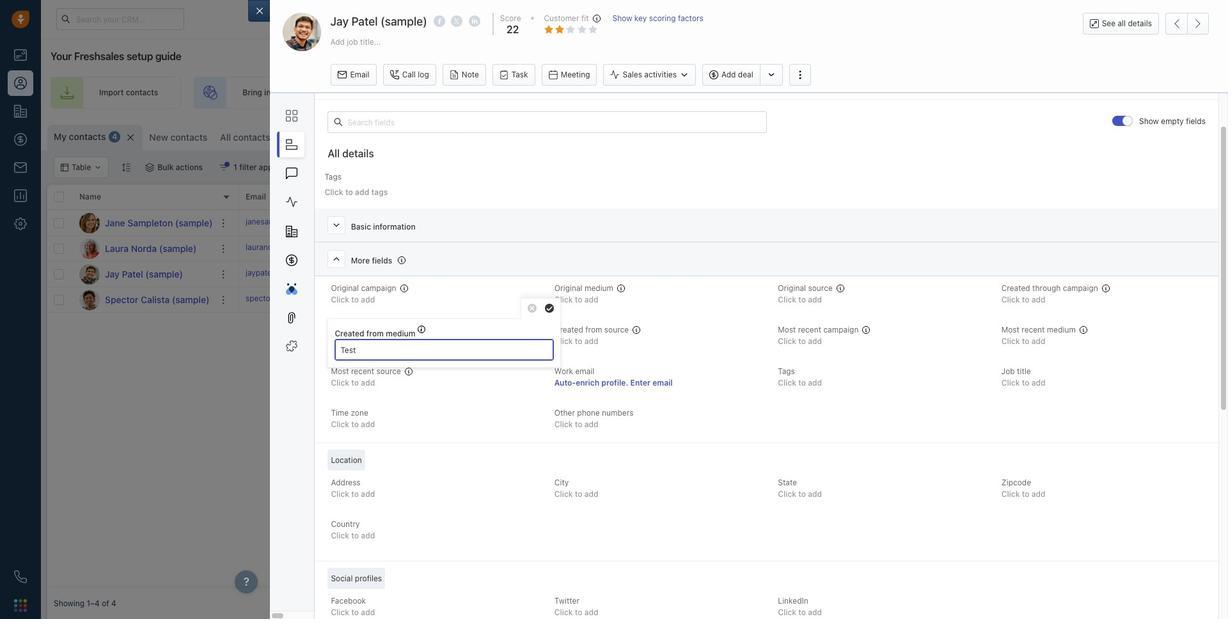 Task type: describe. For each thing, give the bounding box(es) containing it.
(sample) for acme inc (sample) link
[[953, 244, 985, 253]]

acme inc (sample)
[[917, 244, 985, 253]]

sequence
[[777, 88, 813, 98]]

patel inside dialog
[[352, 15, 378, 28]]

meeting button
[[542, 64, 597, 86]]

jay patel (sample) dialog
[[249, 0, 1228, 619]]

city
[[555, 478, 569, 488]]

add inside state click to add
[[808, 490, 822, 499]]

12
[[298, 132, 306, 142]]

1 vertical spatial email
[[246, 192, 266, 202]]

key
[[635, 13, 647, 23]]

tags click to add
[[778, 367, 822, 388]]

+ add task for 22
[[438, 269, 476, 279]]

filter
[[239, 163, 257, 172]]

2 horizontal spatial source
[[808, 283, 833, 293]]

acme
[[917, 244, 938, 253]]

click inside other phone numbers click to add
[[555, 420, 573, 429]]

jaypatelsample@gmail.com link
[[246, 267, 344, 281]]

jay inside jay patel (sample) dialog
[[330, 15, 349, 28]]

contacts right the my
[[69, 131, 106, 142]]

activities
[[644, 70, 677, 80]]

+ add task for 43
[[438, 243, 476, 253]]

(sample) for laura norda (sample) link
[[159, 243, 197, 254]]

my contacts link
[[54, 131, 106, 143]]

1 horizontal spatial add deal
[[1077, 88, 1109, 98]]

show key scoring factors
[[613, 13, 704, 23]]

show empty fields
[[1140, 117, 1206, 126]]

invite
[[408, 88, 428, 98]]

add inside button
[[722, 70, 736, 80]]

showing 1–4 of 4
[[54, 599, 116, 609]]

click inside country click to add
[[331, 531, 349, 541]]

3684932360 link
[[342, 216, 390, 230]]

deal inside button
[[738, 70, 754, 80]]

most recent campaign
[[778, 325, 859, 335]]

to inside linkedin click to add
[[799, 608, 806, 618]]

(sample) inside dialog
[[381, 15, 427, 28]]

title...
[[360, 37, 381, 46]]

spectorcalista@gmail.com 3684945781
[[246, 294, 388, 303]]

state
[[778, 478, 797, 488]]

create sales sequence link
[[680, 77, 836, 109]]

more...
[[308, 132, 334, 142]]

press space to select this row. row containing laura norda (sample)
[[47, 236, 239, 262]]

to inside the tags click to add tags
[[345, 187, 353, 197]]

qualified for 43
[[836, 244, 868, 253]]

note button
[[443, 64, 486, 86]]

add inside the tags click to add tags
[[355, 187, 369, 197]]

spector calista (sample) link
[[105, 293, 209, 306]]

original for original medium
[[555, 283, 583, 293]]

task button
[[493, 64, 535, 86]]

4167348672 link
[[342, 242, 388, 255]]

jay inside row group
[[105, 268, 120, 279]]

source for created from source
[[605, 325, 629, 335]]

e
[[917, 269, 922, 279]]

4167348672
[[342, 242, 388, 252]]

0 vertical spatial email
[[575, 367, 595, 376]]

log
[[418, 70, 429, 79]]

grid containing 43
[[47, 184, 1222, 589]]

click to add for created from source
[[555, 337, 599, 346]]

1 vertical spatial deal
[[1094, 88, 1109, 98]]

showing
[[54, 599, 85, 609]]

+ click to add for 43
[[630, 244, 680, 253]]

other phone numbers click to add
[[555, 408, 634, 429]]

lauranordasample@gmail.com link
[[246, 242, 354, 255]]

⌘ o
[[348, 133, 363, 142]]

james peterson for 43
[[741, 244, 799, 253]]

bring in website leads link
[[194, 77, 347, 109]]

all for all contacts
[[220, 132, 231, 143]]

name
[[79, 192, 101, 202]]

43
[[534, 243, 547, 254]]

2 your from the left
[[607, 88, 624, 98]]

to inside the zipcode click to add
[[1022, 490, 1030, 499]]

click to add for created through campaign
[[1002, 295, 1046, 305]]

peterson for 43
[[767, 244, 799, 253]]

0 horizontal spatial details
[[342, 148, 374, 159]]

j image
[[79, 213, 100, 233]]

2 peterson from the top
[[767, 269, 799, 279]]

e corp (sample) link
[[917, 269, 976, 279]]

source for most recent source
[[377, 367, 401, 376]]

l image
[[79, 238, 100, 259]]

create
[[729, 88, 754, 98]]

my
[[54, 131, 67, 142]]

create sales sequence
[[729, 88, 813, 98]]

set up your sales pipeline
[[897, 88, 992, 98]]

jay patel (sample) inside dialog
[[330, 15, 427, 28]]

address
[[331, 478, 361, 488]]

0 vertical spatial import
[[99, 88, 124, 98]]

qualified for 54
[[836, 295, 868, 305]]

3684945781
[[342, 294, 388, 303]]

task
[[512, 70, 528, 79]]

import contacts inside button
[[1060, 131, 1119, 140]]

of
[[102, 599, 109, 609]]

spectorcalista@gmail.com link
[[246, 293, 341, 307]]

laura norda (sample)
[[105, 243, 197, 254]]

⌘
[[348, 133, 355, 142]]

add deal button
[[703, 64, 760, 86]]

e corp (sample)
[[917, 269, 976, 279]]

see all details
[[1102, 19, 1152, 28]]

click inside time zone click to add
[[331, 420, 349, 429]]

row group containing jane sampleton (sample)
[[47, 210, 239, 313]]

basic information
[[351, 222, 416, 232]]

press space to select this row. row containing 54
[[239, 287, 1222, 313]]

press space to select this row. row containing spector calista (sample)
[[47, 287, 239, 313]]

to inside the facebook click to add
[[351, 608, 359, 618]]

original medium
[[555, 283, 614, 293]]

facebook click to add
[[331, 596, 375, 618]]

add inside the facebook click to add
[[361, 608, 375, 618]]

task for 43
[[461, 243, 476, 253]]

to inside time zone click to add
[[351, 420, 359, 429]]

email inside button
[[350, 70, 370, 79]]

james for 43
[[741, 244, 764, 253]]

container_wx8msf4aqz5i3rn1 image inside 1 filter applied button
[[220, 163, 228, 172]]

0 horizontal spatial tags
[[325, 172, 342, 182]]

0 horizontal spatial fields
[[372, 256, 392, 266]]

phone for work
[[363, 192, 387, 202]]

social profiles
[[331, 574, 382, 584]]

contacts up the actions
[[170, 132, 207, 143]]

pipeline
[[963, 88, 992, 98]]

work phone
[[342, 192, 387, 202]]

linkedin click to add
[[778, 596, 822, 618]]

work for work phone
[[342, 192, 361, 202]]

set up your sales pipeline link
[[849, 77, 1015, 109]]

click to add for most recent source
[[331, 378, 375, 388]]

1 vertical spatial 4
[[111, 599, 116, 609]]

more
[[351, 256, 370, 266]]

janesampleton@gmail.com
[[246, 217, 343, 226]]

to inside 'twitter click to add'
[[575, 608, 583, 618]]

janesampleton@gmail.com 3684932360
[[246, 217, 390, 226]]

lauranordasample@gmail.com
[[246, 242, 354, 252]]

information
[[373, 222, 416, 232]]

Created from medium text field
[[335, 339, 554, 361]]

j image
[[79, 264, 100, 284]]

click inside state click to add
[[778, 490, 797, 499]]

tags click to add tags
[[325, 172, 388, 197]]

original for original source
[[778, 283, 806, 293]]

recent for medium
[[1022, 325, 1045, 335]]

add deal link
[[1028, 77, 1132, 109]]

time
[[331, 408, 349, 418]]

add inside tags click to add
[[808, 378, 822, 388]]

actions
[[176, 163, 203, 172]]

to inside city click to add
[[575, 490, 583, 499]]

james peterson for 54
[[741, 295, 799, 305]]

patel inside row group
[[122, 268, 143, 279]]

row group containing 43
[[239, 210, 1222, 313]]

(sample) for the jay patel (sample) link
[[145, 268, 183, 279]]

jane sampleton (sample) link
[[105, 217, 213, 229]]

press space to select this row. row containing jane sampleton (sample)
[[47, 210, 239, 236]]

see
[[1102, 19, 1116, 28]]

all contacts
[[220, 132, 270, 143]]

up
[[912, 88, 921, 98]]

enrich
[[576, 378, 600, 388]]

1 sales from the left
[[756, 88, 775, 98]]

to inside other phone numbers click to add
[[575, 420, 583, 429]]

to inside tags click to add
[[799, 378, 806, 388]]

add inside time zone click to add
[[361, 420, 375, 429]]

inc
[[940, 244, 951, 253]]

contacts inside import contacts button
[[1086, 131, 1119, 140]]

1 vertical spatial container_wx8msf4aqz5i3rn1 image
[[729, 270, 738, 279]]

press space to select this row. row containing 43
[[239, 236, 1222, 262]]

(sample) for jane sampleton (sample) link
[[175, 217, 213, 228]]

social
[[331, 574, 353, 584]]

click inside tags click to add
[[778, 378, 797, 388]]

import contacts link
[[51, 77, 181, 109]]

bulk actions
[[158, 163, 203, 172]]

1 filter applied
[[234, 163, 286, 172]]

bring in website leads
[[243, 88, 324, 98]]



Task type: locate. For each thing, give the bounding box(es) containing it.
campaign right through
[[1063, 283, 1098, 293]]

3 james from the top
[[741, 295, 764, 305]]

0 horizontal spatial work
[[342, 192, 361, 202]]

spector calista (sample)
[[105, 294, 209, 305]]

team down note button
[[449, 88, 468, 98]]

(sample) right sampleton
[[175, 217, 213, 228]]

details inside "button"
[[1128, 19, 1152, 28]]

import
[[99, 88, 124, 98], [1060, 131, 1084, 140]]

source up work email auto-enrich profile. enter email
[[605, 325, 629, 335]]

0 vertical spatial all
[[220, 132, 231, 143]]

click inside the facebook click to add
[[331, 608, 349, 618]]

show
[[613, 13, 632, 23], [1140, 117, 1159, 126]]

phone inside other phone numbers click to add
[[577, 408, 600, 418]]

to
[[598, 88, 605, 98], [345, 187, 353, 197], [657, 244, 664, 253], [369, 268, 376, 278], [657, 269, 664, 279], [351, 295, 359, 305], [575, 295, 583, 305], [799, 295, 806, 305], [1022, 295, 1030, 305], [575, 337, 583, 346], [799, 337, 806, 346], [1022, 337, 1030, 346], [351, 378, 359, 388], [799, 378, 806, 388], [1022, 378, 1030, 388], [351, 420, 359, 429], [575, 420, 583, 429], [351, 490, 359, 499], [575, 490, 583, 499], [799, 490, 806, 499], [1022, 490, 1030, 499], [351, 531, 359, 541], [351, 608, 359, 618], [575, 608, 583, 618], [799, 608, 806, 618]]

campaign for most recent campaign
[[824, 325, 859, 335]]

import inside button
[[1060, 131, 1084, 140]]

2 + add task from the top
[[438, 269, 476, 279]]

add inside job title click to add
[[1032, 378, 1046, 388]]

1 vertical spatial tags
[[371, 187, 388, 197]]

1 vertical spatial fields
[[372, 256, 392, 266]]

all inside jay patel (sample) dialog
[[328, 148, 340, 159]]

3 original from the left
[[778, 283, 806, 293]]

jay right j image
[[105, 268, 120, 279]]

2 vertical spatial peterson
[[767, 295, 799, 305]]

click to add down original medium
[[555, 295, 599, 305]]

2 horizontal spatial your
[[923, 88, 940, 98]]

facebook
[[331, 596, 366, 606]]

import contacts group
[[1042, 125, 1147, 147]]

1 horizontal spatial details
[[1128, 19, 1152, 28]]

1 horizontal spatial team
[[626, 88, 644, 98]]

1 horizontal spatial deal
[[1094, 88, 1109, 98]]

route leads to your team link
[[503, 77, 667, 109]]

jay patel (sample) up title... on the top of the page
[[330, 15, 427, 28]]

22 down score
[[507, 24, 519, 35]]

leads down meeting
[[576, 88, 596, 98]]

1 vertical spatial peterson
[[767, 269, 799, 279]]

0 horizontal spatial campaign
[[361, 283, 396, 293]]

recent for source
[[351, 367, 374, 376]]

grid
[[47, 184, 1222, 589]]

2 james from the top
[[741, 269, 764, 279]]

1 for 1
[[1144, 11, 1148, 19]]

0 horizontal spatial 22
[[507, 24, 519, 35]]

2 horizontal spatial campaign
[[1063, 283, 1098, 293]]

1 horizontal spatial import
[[1060, 131, 1084, 140]]

deal up import contacts group
[[1094, 88, 1109, 98]]

tags up 3684932360
[[371, 187, 388, 197]]

2 vertical spatial james peterson
[[741, 295, 799, 305]]

0 vertical spatial add deal
[[722, 70, 754, 80]]

0 vertical spatial email
[[350, 70, 370, 79]]

click to add down original campaign
[[331, 295, 375, 305]]

import down the add deal link
[[1060, 131, 1084, 140]]

0 vertical spatial fields
[[1186, 117, 1206, 126]]

click inside city click to add
[[555, 490, 573, 499]]

1 team from the left
[[449, 88, 468, 98]]

more fields
[[351, 256, 392, 266]]

22 up the 54
[[534, 268, 546, 280]]

1 original from the left
[[331, 283, 359, 293]]

your
[[51, 51, 72, 62]]

your right up
[[923, 88, 940, 98]]

Search your CRM... text field
[[56, 8, 184, 30]]

created through campaign
[[1002, 283, 1098, 293]]

0 vertical spatial work
[[342, 192, 361, 202]]

to inside address click to add
[[351, 490, 359, 499]]

peterson for 54
[[767, 295, 799, 305]]

add inside other phone numbers click to add
[[585, 420, 599, 429]]

0 horizontal spatial container_wx8msf4aqz5i3rn1 image
[[220, 163, 228, 172]]

new contacts
[[149, 132, 207, 143]]

add inside country click to add
[[361, 531, 375, 541]]

0 horizontal spatial 1
[[234, 163, 237, 172]]

0 vertical spatial container_wx8msf4aqz5i3rn1 image
[[220, 163, 228, 172]]

0 vertical spatial deal
[[738, 70, 754, 80]]

most for most recent medium
[[1002, 325, 1020, 335]]

created from source
[[555, 325, 629, 335]]

(sample) for spector calista (sample) link
[[172, 294, 209, 305]]

import contacts down setup
[[99, 88, 158, 98]]

3 james peterson from the top
[[741, 295, 799, 305]]

show for show empty fields
[[1140, 117, 1159, 126]]

4 right of
[[111, 599, 116, 609]]

most recent medium
[[1002, 325, 1076, 335]]

james
[[741, 244, 764, 253], [741, 269, 764, 279], [741, 295, 764, 305]]

jay patel (sample) link
[[105, 268, 183, 281]]

campaign for created through campaign
[[1063, 283, 1098, 293]]

patel up title... on the top of the page
[[352, 15, 378, 28]]

james for 54
[[741, 295, 764, 305]]

add inside linkedin click to add
[[808, 608, 822, 618]]

sales activities
[[623, 70, 677, 80]]

1 horizontal spatial most
[[778, 325, 796, 335]]

task for 22
[[461, 269, 476, 279]]

patel up spector
[[122, 268, 143, 279]]

show left the empty
[[1140, 117, 1159, 126]]

qualified up unqualified
[[836, 244, 868, 253]]

click inside linkedin click to add
[[778, 608, 797, 618]]

0 horizontal spatial jay
[[105, 268, 120, 279]]

freshworks switcher image
[[14, 599, 27, 612]]

press space to select this row. row
[[47, 210, 239, 236], [239, 210, 1222, 236], [47, 236, 239, 262], [239, 236, 1222, 262], [47, 262, 239, 287], [239, 262, 1222, 287], [47, 287, 239, 313], [239, 287, 1222, 313]]

name row
[[47, 185, 239, 210]]

0 horizontal spatial patel
[[122, 268, 143, 279]]

add
[[355, 187, 369, 197], [666, 244, 680, 253], [378, 268, 392, 278], [666, 269, 680, 279], [361, 295, 375, 305], [585, 295, 599, 305], [808, 295, 822, 305], [1032, 295, 1046, 305], [585, 337, 599, 346], [808, 337, 822, 346], [1032, 337, 1046, 346], [361, 378, 375, 388], [808, 378, 822, 388], [1032, 378, 1046, 388], [361, 420, 375, 429], [585, 420, 599, 429], [361, 490, 375, 499], [585, 490, 599, 499], [808, 490, 822, 499], [1032, 490, 1046, 499], [361, 531, 375, 541], [361, 608, 375, 618], [585, 608, 599, 618], [808, 608, 822, 618]]

calista
[[141, 294, 170, 305]]

1 right all
[[1144, 11, 1148, 19]]

1 vertical spatial 1
[[234, 163, 237, 172]]

0 vertical spatial jay patel (sample)
[[330, 15, 427, 28]]

1 your from the left
[[431, 88, 447, 98]]

0 horizontal spatial import contacts
[[99, 88, 158, 98]]

1 horizontal spatial patel
[[352, 15, 378, 28]]

jay patel (sample)
[[330, 15, 427, 28], [105, 268, 183, 279]]

email
[[350, 70, 370, 79], [246, 192, 266, 202]]

guide
[[155, 51, 181, 62]]

work up auto-
[[555, 367, 573, 376]]

jane sampleton (sample)
[[105, 217, 213, 228]]

(sample) up title... on the top of the page
[[381, 15, 427, 28]]

container_wx8msf4aqz5i3rn1 image
[[220, 163, 228, 172], [729, 270, 738, 279]]

work email auto-enrich profile. enter email
[[555, 367, 673, 388]]

1 horizontal spatial recent
[[798, 325, 822, 335]]

bulk actions button
[[137, 157, 211, 179]]

import contacts down the add deal link
[[1060, 131, 1119, 140]]

route
[[552, 88, 574, 98]]

profile.
[[602, 378, 629, 388]]

2 vertical spatial james
[[741, 295, 764, 305]]

details down o
[[342, 148, 374, 159]]

jaypatelsample@gmail.com
[[246, 268, 344, 278]]

1 james peterson from the top
[[741, 244, 799, 253]]

add deal up import contacts group
[[1077, 88, 1109, 98]]

0 vertical spatial jay
[[330, 15, 349, 28]]

route leads to your team
[[552, 88, 644, 98]]

1 vertical spatial all
[[328, 148, 340, 159]]

0 horizontal spatial team
[[449, 88, 468, 98]]

click inside address click to add
[[331, 490, 349, 499]]

phone image
[[14, 571, 27, 583]]

0 horizontal spatial show
[[613, 13, 632, 23]]

invite your team link
[[360, 77, 491, 109]]

3684945781 link
[[342, 293, 388, 307]]

2 horizontal spatial recent
[[1022, 325, 1045, 335]]

jay up job
[[330, 15, 349, 28]]

click to add for most recent campaign
[[778, 337, 822, 346]]

factors
[[678, 13, 704, 23]]

(sample) right corp
[[944, 269, 976, 279]]

click inside job title click to add
[[1002, 378, 1020, 388]]

click inside the tags click to add tags
[[325, 187, 343, 197]]

most for most recent source
[[331, 367, 349, 376]]

0 horizontal spatial email
[[575, 367, 595, 376]]

leads right website
[[304, 88, 324, 98]]

1
[[1144, 11, 1148, 19], [234, 163, 237, 172]]

most
[[778, 325, 796, 335], [1002, 325, 1020, 335], [331, 367, 349, 376]]

2 horizontal spatial most
[[1002, 325, 1020, 335]]

work for work email auto-enrich profile. enter email
[[555, 367, 573, 376]]

1 horizontal spatial email
[[350, 70, 370, 79]]

source down 'created from medium' text box
[[377, 367, 401, 376]]

+ click to add for 22
[[630, 269, 680, 279]]

jay patel (sample) inside row group
[[105, 268, 183, 279]]

0 vertical spatial qualified
[[836, 244, 868, 253]]

1 vertical spatial + add task
[[438, 269, 476, 279]]

add inside the zipcode click to add
[[1032, 490, 1046, 499]]

job title click to add
[[1002, 367, 1046, 388]]

qualified down unqualified
[[836, 295, 868, 305]]

0 vertical spatial peterson
[[767, 244, 799, 253]]

2 sales from the left
[[942, 88, 961, 98]]

sales right create
[[756, 88, 775, 98]]

1 vertical spatial import
[[1060, 131, 1084, 140]]

0 vertical spatial 4
[[112, 132, 117, 142]]

job
[[1002, 367, 1015, 376]]

recent up 'zone'
[[351, 367, 374, 376]]

add job title...
[[330, 37, 381, 46]]

click to add down most recent source
[[331, 378, 375, 388]]

click to add for original medium
[[555, 295, 599, 305]]

(sample) up "spector calista (sample)"
[[145, 268, 183, 279]]

1 inside button
[[234, 163, 237, 172]]

1 horizontal spatial 1
[[1144, 11, 1148, 19]]

0 vertical spatial task
[[461, 243, 476, 253]]

corp
[[924, 269, 942, 279]]

(sample) for e corp (sample) link
[[944, 269, 976, 279]]

original source
[[778, 283, 833, 293]]

work
[[342, 192, 361, 202], [555, 367, 573, 376]]

import contacts button
[[1042, 125, 1125, 147]]

click to add down most recent campaign at the bottom
[[778, 337, 822, 346]]

most up time
[[331, 367, 349, 376]]

22 inside score 22
[[507, 24, 519, 35]]

state click to add
[[778, 478, 822, 499]]

work inside grid
[[342, 192, 361, 202]]

unqualified
[[836, 269, 877, 279]]

original for original campaign
[[331, 283, 359, 293]]

click to add down most recent medium
[[1002, 337, 1046, 346]]

container_wx8msf4aqz5i3rn1 image
[[145, 163, 154, 172]]

freshsales
[[74, 51, 124, 62]]

email up enrich
[[575, 367, 595, 376]]

1 peterson from the top
[[767, 244, 799, 253]]

0 vertical spatial phone
[[363, 192, 387, 202]]

1 vertical spatial james
[[741, 269, 764, 279]]

original up most recent campaign at the bottom
[[778, 283, 806, 293]]

1 horizontal spatial import contacts
[[1060, 131, 1119, 140]]

0 horizontal spatial email
[[246, 192, 266, 202]]

leads inside route leads to your team link
[[576, 88, 596, 98]]

1 qualified from the top
[[836, 244, 868, 253]]

0 horizontal spatial sales
[[756, 88, 775, 98]]

to inside country click to add
[[351, 531, 359, 541]]

0 horizontal spatial all
[[220, 132, 231, 143]]

campaign up the 3684945781
[[361, 283, 396, 293]]

email right enter
[[653, 378, 673, 388]]

original up the 3684945781
[[331, 283, 359, 293]]

1 vertical spatial task
[[461, 269, 476, 279]]

click to add for original campaign
[[331, 295, 375, 305]]

12 more... button
[[280, 129, 342, 147]]

recent up title
[[1022, 325, 1045, 335]]

click to add
[[331, 295, 375, 305], [555, 295, 599, 305], [778, 295, 822, 305], [1002, 295, 1046, 305], [555, 337, 599, 346], [778, 337, 822, 346], [1002, 337, 1046, 346], [331, 378, 375, 388]]

customer
[[544, 13, 579, 23]]

last medium from which contact interacted with your business, before they were added in the crm image
[[418, 326, 425, 333]]

to inside job title click to add
[[1022, 378, 1030, 388]]

2 original from the left
[[555, 283, 583, 293]]

1 vertical spatial source
[[605, 325, 629, 335]]

0 vertical spatial show
[[613, 13, 632, 23]]

original up created from source
[[555, 283, 583, 293]]

enter
[[631, 378, 651, 388]]

1 horizontal spatial fields
[[1186, 117, 1206, 126]]

fields right the empty
[[1186, 117, 1206, 126]]

1 vertical spatial add deal
[[1077, 88, 1109, 98]]

click to add down original source
[[778, 295, 822, 305]]

deal up create
[[738, 70, 754, 80]]

1 vertical spatial work
[[555, 367, 573, 376]]

0 horizontal spatial add deal
[[722, 70, 754, 80]]

campaign
[[361, 283, 396, 293], [1063, 283, 1098, 293], [824, 325, 859, 335]]

tags
[[325, 172, 342, 182], [371, 187, 388, 197]]

2 vertical spatial source
[[377, 367, 401, 376]]

1 horizontal spatial source
[[605, 325, 629, 335]]

phone for other
[[577, 408, 600, 418]]

0 vertical spatial patel
[[352, 15, 378, 28]]

sales left pipeline
[[942, 88, 961, 98]]

twitter
[[555, 596, 580, 606]]

source
[[808, 283, 833, 293], [605, 325, 629, 335], [377, 367, 401, 376]]

norda
[[131, 243, 157, 254]]

contacts down the add deal link
[[1086, 131, 1119, 140]]

(sample) right inc
[[953, 244, 985, 253]]

s image
[[79, 290, 100, 310]]

sampleton
[[128, 217, 173, 228]]

all for all details
[[328, 148, 340, 159]]

1 + click to add from the top
[[630, 244, 680, 253]]

new
[[149, 132, 168, 143]]

other
[[555, 408, 575, 418]]

details right all
[[1128, 19, 1152, 28]]

jay
[[330, 15, 349, 28], [105, 268, 120, 279]]

1 horizontal spatial campaign
[[824, 325, 859, 335]]

most for most recent campaign
[[778, 325, 796, 335]]

row group
[[47, 210, 239, 313], [239, 210, 1222, 313]]

source up most recent campaign at the bottom
[[808, 283, 833, 293]]

1 row group from the left
[[47, 210, 239, 313]]

2 qualified from the top
[[836, 295, 868, 305]]

(sample) right calista
[[172, 294, 209, 305]]

janesampleton@gmail.com link
[[246, 216, 343, 230]]

1 vertical spatial patel
[[122, 268, 143, 279]]

0 vertical spatial james peterson
[[741, 244, 799, 253]]

2 leads from the left
[[576, 88, 596, 98]]

country click to add
[[331, 520, 375, 541]]

recent for campaign
[[798, 325, 822, 335]]

add deal up create
[[722, 70, 754, 80]]

22 inside row group
[[534, 268, 546, 280]]

1 vertical spatial qualified
[[836, 295, 868, 305]]

jay patel (sample) down norda
[[105, 268, 183, 279]]

jane
[[105, 217, 125, 228]]

2 + click to add from the top
[[630, 269, 680, 279]]

1 for 1 filter applied
[[234, 163, 237, 172]]

1 vertical spatial jay
[[105, 268, 120, 279]]

0 horizontal spatial your
[[431, 88, 447, 98]]

add inside address click to add
[[361, 490, 375, 499]]

show for show key scoring factors
[[613, 13, 632, 23]]

3 peterson from the top
[[767, 295, 799, 305]]

add deal inside button
[[722, 70, 754, 80]]

sales
[[623, 70, 642, 80]]

0 vertical spatial 22
[[507, 24, 519, 35]]

import contacts
[[99, 88, 158, 98], [1060, 131, 1119, 140]]

team down sales
[[626, 88, 644, 98]]

1 + add task from the top
[[438, 243, 476, 253]]

recent down original source
[[798, 325, 822, 335]]

1–4
[[87, 599, 100, 609]]

contacts down setup
[[126, 88, 158, 98]]

1 left filter
[[234, 163, 237, 172]]

email down "add job title..."
[[350, 70, 370, 79]]

phone up 3684932360
[[363, 192, 387, 202]]

add inside 'twitter click to add'
[[585, 608, 599, 618]]

created from medium
[[331, 325, 410, 335], [335, 329, 416, 339]]

leads inside bring in website leads link
[[304, 88, 324, 98]]

add inside city click to add
[[585, 490, 599, 499]]

2 james peterson from the top
[[741, 269, 799, 279]]

team inside route leads to your team link
[[626, 88, 644, 98]]

2 task from the top
[[461, 269, 476, 279]]

click to add down through
[[1002, 295, 1046, 305]]

leads
[[304, 88, 324, 98], [576, 88, 596, 98]]

customer fit
[[544, 13, 589, 23]]

1 leads from the left
[[304, 88, 324, 98]]

click to add down created from source
[[555, 337, 599, 346]]

Search fields text field
[[328, 112, 767, 133]]

1 vertical spatial phone
[[577, 408, 600, 418]]

all
[[1118, 19, 1126, 28]]

tags
[[778, 367, 795, 376]]

work up 3684932360
[[342, 192, 361, 202]]

most up tags
[[778, 325, 796, 335]]

your right invite
[[431, 88, 447, 98]]

click inside the zipcode click to add
[[1002, 490, 1020, 499]]

(sample) down jane sampleton (sample) link
[[159, 243, 197, 254]]

profiles
[[355, 574, 382, 584]]

1 vertical spatial details
[[342, 148, 374, 159]]

show left key
[[613, 13, 632, 23]]

your down sales
[[607, 88, 624, 98]]

team
[[449, 88, 468, 98], [626, 88, 644, 98]]

to inside state click to add
[[799, 490, 806, 499]]

cell
[[431, 210, 527, 235], [527, 210, 623, 235], [623, 210, 719, 235], [719, 210, 815, 235], [815, 210, 911, 235], [911, 210, 1007, 235], [1007, 210, 1222, 235], [1007, 236, 1222, 261], [1007, 262, 1222, 287], [1007, 287, 1222, 312]]

phone right other
[[577, 408, 600, 418]]

1 horizontal spatial show
[[1140, 117, 1159, 126]]

1 vertical spatial jay patel (sample)
[[105, 268, 183, 279]]

press space to select this row. row containing 22
[[239, 262, 1222, 287]]

work inside work email auto-enrich profile. enter email
[[555, 367, 573, 376]]

email down 1 filter applied button
[[246, 192, 266, 202]]

twitter click to add
[[555, 596, 599, 618]]

3 your from the left
[[923, 88, 940, 98]]

import down your freshsales setup guide
[[99, 88, 124, 98]]

0 horizontal spatial original
[[331, 283, 359, 293]]

0 vertical spatial james
[[741, 244, 764, 253]]

1 horizontal spatial container_wx8msf4aqz5i3rn1 image
[[729, 270, 738, 279]]

0 horizontal spatial leads
[[304, 88, 324, 98]]

4 inside my contacts 4
[[112, 132, 117, 142]]

o
[[357, 133, 363, 142]]

phone element
[[8, 564, 33, 590]]

press space to select this row. row containing janesampleton@gmail.com
[[239, 210, 1222, 236]]

james peterson
[[741, 244, 799, 253], [741, 269, 799, 279], [741, 295, 799, 305]]

1 horizontal spatial sales
[[942, 88, 961, 98]]

all up 1 filter applied button
[[220, 132, 231, 143]]

2 team from the left
[[626, 88, 644, 98]]

0 vertical spatial 1
[[1144, 11, 1148, 19]]

4 right my contacts "link"
[[112, 132, 117, 142]]

my contacts 4
[[54, 131, 117, 142]]

time zone click to add
[[331, 408, 375, 429]]

show key scoring factors link
[[613, 13, 704, 37]]

click to add for original source
[[778, 295, 822, 305]]

1 james from the top
[[741, 244, 764, 253]]

0 horizontal spatial most
[[331, 367, 349, 376]]

1 horizontal spatial tags
[[371, 187, 388, 197]]

fields down 4167348672 link
[[372, 256, 392, 266]]

0 horizontal spatial phone
[[363, 192, 387, 202]]

1 horizontal spatial 22
[[534, 268, 546, 280]]

0 vertical spatial + add task
[[438, 243, 476, 253]]

tags down all details
[[325, 172, 342, 182]]

auto-
[[555, 378, 576, 388]]

team inside invite your team link
[[449, 88, 468, 98]]

press space to select this row. row containing jay patel (sample)
[[47, 262, 239, 287]]

+ click to add
[[630, 244, 680, 253], [630, 269, 680, 279]]

0 horizontal spatial deal
[[738, 70, 754, 80]]

contacts up filter
[[233, 132, 270, 143]]

0 vertical spatial import contacts
[[99, 88, 158, 98]]

1 vertical spatial email
[[653, 378, 673, 388]]

most up job in the right bottom of the page
[[1002, 325, 1020, 335]]

click to add for most recent medium
[[1002, 337, 1046, 346]]

all down more...
[[328, 148, 340, 159]]

contacts inside import contacts link
[[126, 88, 158, 98]]

0 vertical spatial tags
[[325, 172, 342, 182]]

1 horizontal spatial leads
[[576, 88, 596, 98]]

campaign down original source
[[824, 325, 859, 335]]

zone
[[351, 408, 368, 418]]

1 horizontal spatial original
[[555, 283, 583, 293]]

2 row group from the left
[[239, 210, 1222, 313]]

laura
[[105, 243, 129, 254]]

1 horizontal spatial jay patel (sample)
[[330, 15, 427, 28]]

click inside 'twitter click to add'
[[555, 608, 573, 618]]

1 vertical spatial + click to add
[[630, 269, 680, 279]]

1 task from the top
[[461, 243, 476, 253]]



Task type: vqa. For each thing, say whether or not it's contained in the screenshot.


